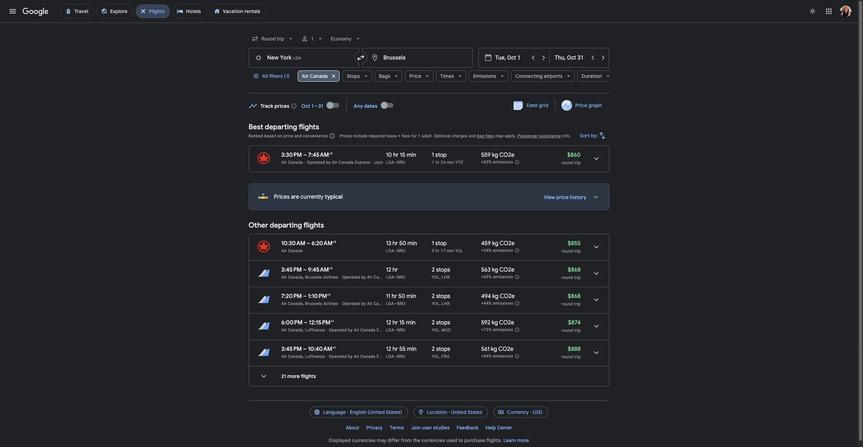 Task type: locate. For each thing, give the bounding box(es) containing it.
1 868 us dollars text field from the top
[[568, 266, 581, 273]]

departure time: 3:45 pm. text field for leaves laguardia airport at 3:45 pm on tuesday, october 1 and arrives at brussels airport at 10:40 am on wednesday, october 2. element
[[281, 346, 302, 353]]

Departure time: 6:00 PM. text field
[[281, 319, 303, 326]]

leaves laguardia airport at 3:45 pm on tuesday, october 1 and arrives at brussels airport at 9:45 am on wednesday, october 2. element
[[281, 266, 332, 273]]

None field
[[249, 30, 297, 47], [328, 30, 364, 47], [249, 30, 297, 47], [328, 30, 364, 47]]

leaves laguardia airport at 7:20 pm on tuesday, october 1 and arrives at brussels airport at 1:10 pm on wednesday, october 2. element
[[281, 292, 331, 300]]

1 stop flight. element for total duration 10 hr 15 min. 'element'
[[432, 152, 447, 160]]

1 departure time: 3:45 pm. text field from the top
[[281, 266, 302, 273]]

1 1 stop flight. element from the top
[[432, 152, 447, 160]]

0 vertical spatial 1 stop flight. element
[[432, 152, 447, 160]]

main content
[[249, 97, 609, 392]]

departure time: 3:45 pm. text field inside leaves laguardia airport at 3:45 pm on tuesday, october 1 and arrives at brussels airport at 9:45 am on wednesday, october 2. element
[[281, 266, 302, 273]]

1 stop flight. element for total duration 13 hr 50 min. element
[[432, 240, 447, 248]]

Arrival time: 1:10 PM on  Wednesday, October 2. text field
[[308, 292, 331, 300]]

flight details. leaves laguardia airport at 3:45 pm on tuesday, october 1 and arrives at brussels airport at 9:45 am on wednesday, october 2. image
[[588, 265, 605, 282]]

Departure time: 3:45 PM. text field
[[281, 266, 302, 273], [281, 346, 302, 353]]

flight details. leaves laguardia airport at 10:30 am on tuesday, october 1 and arrives at brussels airport at 6:20 am on wednesday, october 2. image
[[588, 239, 605, 255]]

1 vertical spatial 1 stop flight. element
[[432, 240, 447, 248]]

flight details. leaves laguardia airport at 3:45 pm on tuesday, october 1 and arrives at brussels airport at 10:40 am on wednesday, october 2. image
[[588, 344, 605, 361]]

 image
[[340, 275, 341, 280]]

2 stops flight. element for total duration 12 hr 55 min. element
[[432, 346, 450, 354]]

departure time: 3:45 pm. text field up departure time: 7:20 pm. text box
[[281, 266, 302, 273]]

868 us dollars text field left flight details. leaves laguardia airport at 3:45 pm on tuesday, october 1 and arrives at brussels airport at 9:45 am on wednesday, october 2. image
[[568, 266, 581, 273]]

departure time: 3:45 pm. text field inside leaves laguardia airport at 3:45 pm on tuesday, october 1 and arrives at brussels airport at 10:40 am on wednesday, october 2. element
[[281, 346, 302, 353]]

1 stop flight. element
[[432, 152, 447, 160], [432, 240, 447, 248]]

None search field
[[249, 30, 614, 93]]

Departure text field
[[495, 48, 528, 67]]

main menu image
[[8, 7, 17, 16]]

0 vertical spatial departure time: 3:45 pm. text field
[[281, 266, 302, 273]]

2 868 us dollars text field from the top
[[568, 293, 581, 300]]

0 vertical spatial 868 us dollars text field
[[568, 266, 581, 273]]

learn more about tracked prices image
[[291, 103, 297, 109]]

4 2 stops flight. element from the top
[[432, 346, 450, 354]]

2 2 stops flight. element from the top
[[432, 293, 450, 301]]

1 vertical spatial 868 us dollars text field
[[568, 293, 581, 300]]

flight details. leaves laguardia airport at 3:30 pm on tuesday, october 1 and arrives at brussels airport at 7:45 am on wednesday, october 2. image
[[588, 150, 605, 167]]

departure time: 3:45 pm. text field down departure time: 6:00 pm. text box
[[281, 346, 302, 353]]

leaves laguardia airport at 6:00 pm on tuesday, october 1 and arrives at brussels airport at 12:15 pm on wednesday, october 2. element
[[281, 319, 334, 326]]

Arrival time: 7:45 AM on  Wednesday, October 2. text field
[[308, 151, 332, 159]]

 image
[[340, 301, 341, 306]]

total duration 12 hr 15 min. element
[[386, 319, 432, 327]]

layover (1 of 2) is a 1 hr 12 min layover at montréal-pierre elliott trudeau international airport in montreal. layover (2 of 2) is a 55 min layover at munich international airport in munich. element
[[432, 327, 478, 333]]

leaves laguardia airport at 3:45 pm on tuesday, october 1 and arrives at brussels airport at 10:40 am on wednesday, october 2. element
[[281, 345, 336, 353]]

1 2 stops flight. element from the top
[[432, 266, 450, 274]]

carbon emissions estimate: 459 kilograms. +34% emissions. learn more about this emissions estimate image
[[515, 248, 520, 253]]

2 1 stop flight. element from the top
[[432, 240, 447, 248]]

total duration 12 hr 55 min. element
[[386, 346, 432, 354]]

carbon emissions estimate: 563 kilograms. +65% emissions. learn more about this emissions estimate image
[[515, 274, 520, 279]]

3 2 stops flight. element from the top
[[432, 319, 450, 327]]

flight details. leaves laguardia airport at 6:00 pm on tuesday, october 1 and arrives at brussels airport at 12:15 pm on wednesday, october 2. image
[[588, 318, 605, 335]]

868 US dollars text field
[[568, 266, 581, 273], [568, 293, 581, 300]]

868 us dollars text field left flight details. leaves laguardia airport at 7:20 pm on tuesday, october 1 and arrives at brussels airport at 1:10 pm on wednesday, october 2. image
[[568, 293, 581, 300]]

Return text field
[[555, 48, 587, 67]]

find the best price region
[[249, 97, 609, 117]]

Departure time: 7:20 PM. text field
[[281, 293, 302, 300]]

2 departure time: 3:45 pm. text field from the top
[[281, 346, 302, 353]]

total duration 13 hr 50 min. element
[[386, 240, 432, 248]]

total duration 11 hr 50 min. element
[[386, 293, 432, 301]]

1 vertical spatial departure time: 3:45 pm. text field
[[281, 346, 302, 353]]

2 stops flight. element
[[432, 266, 450, 274], [432, 293, 450, 301], [432, 319, 450, 327], [432, 346, 450, 354]]



Task type: describe. For each thing, give the bounding box(es) containing it.
868 us dollars text field for flight details. leaves laguardia airport at 7:20 pm on tuesday, october 1 and arrives at brussels airport at 1:10 pm on wednesday, october 2. image
[[568, 293, 581, 300]]

2 stops flight. element for total duration 12 hr 15 min. element
[[432, 319, 450, 327]]

868 us dollars text field for flight details. leaves laguardia airport at 3:45 pm on tuesday, october 1 and arrives at brussels airport at 9:45 am on wednesday, october 2. image
[[568, 266, 581, 273]]

2 stops flight. element for 'total duration 11 hr 50 min.' element
[[432, 293, 450, 301]]

2 stops flight. element for total duration 12 hr. element
[[432, 266, 450, 274]]

Arrival time: 10:40 AM on  Wednesday, October 2. text field
[[308, 345, 336, 353]]

888 US dollars text field
[[568, 346, 581, 353]]

swap origin and destination. image
[[356, 54, 365, 62]]

leaves laguardia airport at 3:30 pm on tuesday, october 1 and arrives at brussels airport at 7:45 am on wednesday, october 2. element
[[281, 151, 332, 159]]

Departure time: 10:30 AM. text field
[[281, 240, 305, 247]]

21 more flights image
[[255, 368, 272, 385]]

layover (1 of 2) is a 1 hr 32 min layover at montréal-pierre elliott trudeau international airport in montreal. layover (2 of 2) is a 1 hr 5 min layover at heathrow airport in london. element
[[432, 301, 478, 307]]

total duration 12 hr. element
[[386, 266, 432, 274]]

Arrival time: 12:15 PM on  Wednesday, October 2. text field
[[309, 319, 334, 326]]

Where to? text field
[[362, 48, 473, 68]]

carbon emissions estimate: 592 kilograms. +73% emissions. learn more about this emissions estimate image
[[515, 327, 520, 332]]

855 US dollars text field
[[568, 240, 581, 247]]

Arrival time: 6:20 AM on  Wednesday, October 2. text field
[[312, 240, 336, 247]]

view price history image
[[587, 189, 604, 205]]

total duration 10 hr 15 min. element
[[386, 152, 432, 160]]

Where from? New York LGA text field
[[249, 48, 359, 68]]

860 US dollars text field
[[567, 152, 581, 159]]

flight details. leaves laguardia airport at 7:20 pm on tuesday, october 1 and arrives at brussels airport at 1:10 pm on wednesday, october 2. image
[[588, 291, 605, 308]]

departure time: 3:45 pm. text field for leaves laguardia airport at 3:45 pm on tuesday, october 1 and arrives at brussels airport at 9:45 am on wednesday, october 2. element
[[281, 266, 302, 273]]

layover (1 of 2) is a 1 hr 37 min layover at montréal-pierre elliott trudeau international airport in montreal. layover (2 of 2) is a 1 hr 15 min layover at heathrow airport in london. element
[[432, 274, 478, 280]]

learn more about ranking image
[[329, 133, 336, 139]]

loading results progress bar
[[0, 23, 858, 24]]

carbon emissions estimate: 494 kilograms. +44% emissions. learn more about this emissions estimate image
[[515, 301, 520, 306]]

Departure time: 3:30 PM. text field
[[281, 152, 302, 159]]

Arrival time: 9:45 AM on  Wednesday, October 2. text field
[[308, 266, 332, 273]]

carbon emissions estimate: 561 kilograms. +64% emissions. learn more about this emissions estimate image
[[515, 354, 520, 359]]

change appearance image
[[804, 3, 821, 20]]

carbon emissions estimate: 559 kilograms. +63% emissions. learn more about this emissions estimate image
[[515, 160, 520, 165]]

leaves laguardia airport at 10:30 am on tuesday, october 1 and arrives at brussels airport at 6:20 am on wednesday, october 2. element
[[281, 240, 336, 247]]

layover (1 of 2) is a 1 hr 32 min layover at montréal-pierre elliott trudeau international airport in montreal. layover (2 of 2) is a 1 hr 30 min layover at frankfurt airport in frankfurt. element
[[432, 354, 478, 359]]

874 US dollars text field
[[568, 319, 581, 326]]



Task type: vqa. For each thing, say whether or not it's contained in the screenshot.
Change appearance IMAGE
yes



